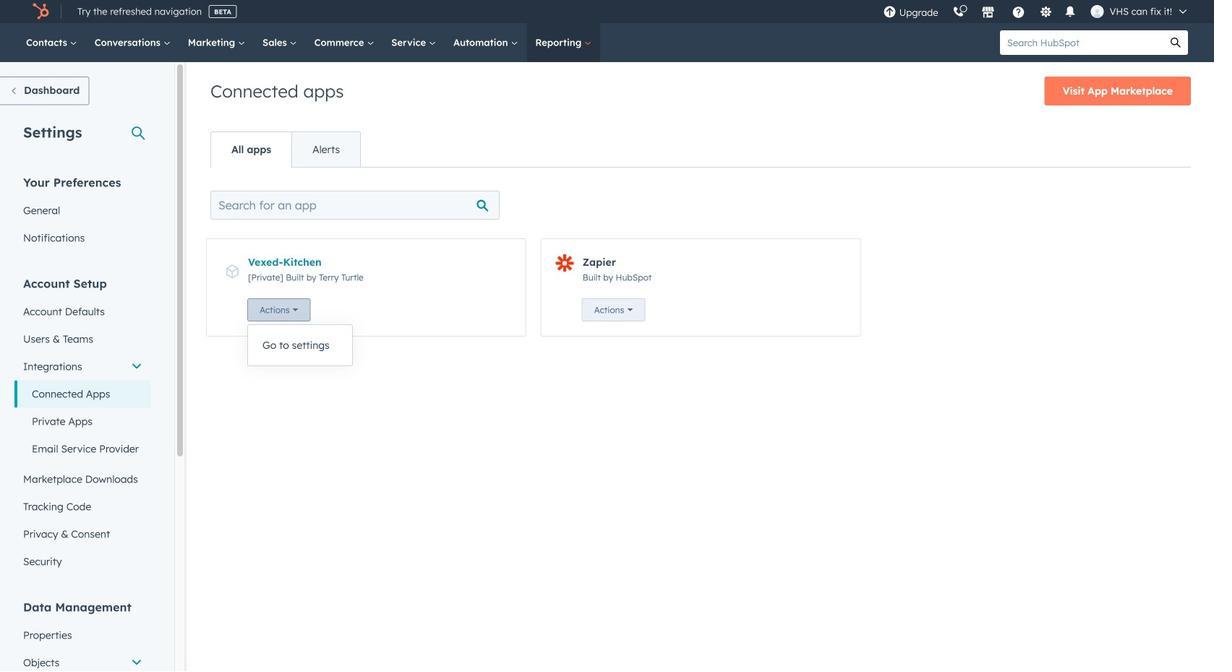 Task type: locate. For each thing, give the bounding box(es) containing it.
your preferences element
[[14, 175, 151, 252]]

tab list
[[210, 132, 361, 168]]

tab panel
[[199, 167, 1203, 356]]

Search HubSpot search field
[[1000, 30, 1163, 55]]

data management element
[[14, 600, 151, 672]]

menu
[[876, 0, 1197, 23]]



Task type: describe. For each thing, give the bounding box(es) containing it.
account setup element
[[14, 276, 151, 576]]

terry turtle image
[[1091, 5, 1104, 18]]

Search for an app search field
[[210, 191, 500, 220]]

zapier image
[[556, 254, 574, 272]]

marketplaces image
[[982, 7, 995, 20]]



Task type: vqa. For each thing, say whether or not it's contained in the screenshot.
leftmost the Press to sort. element
no



